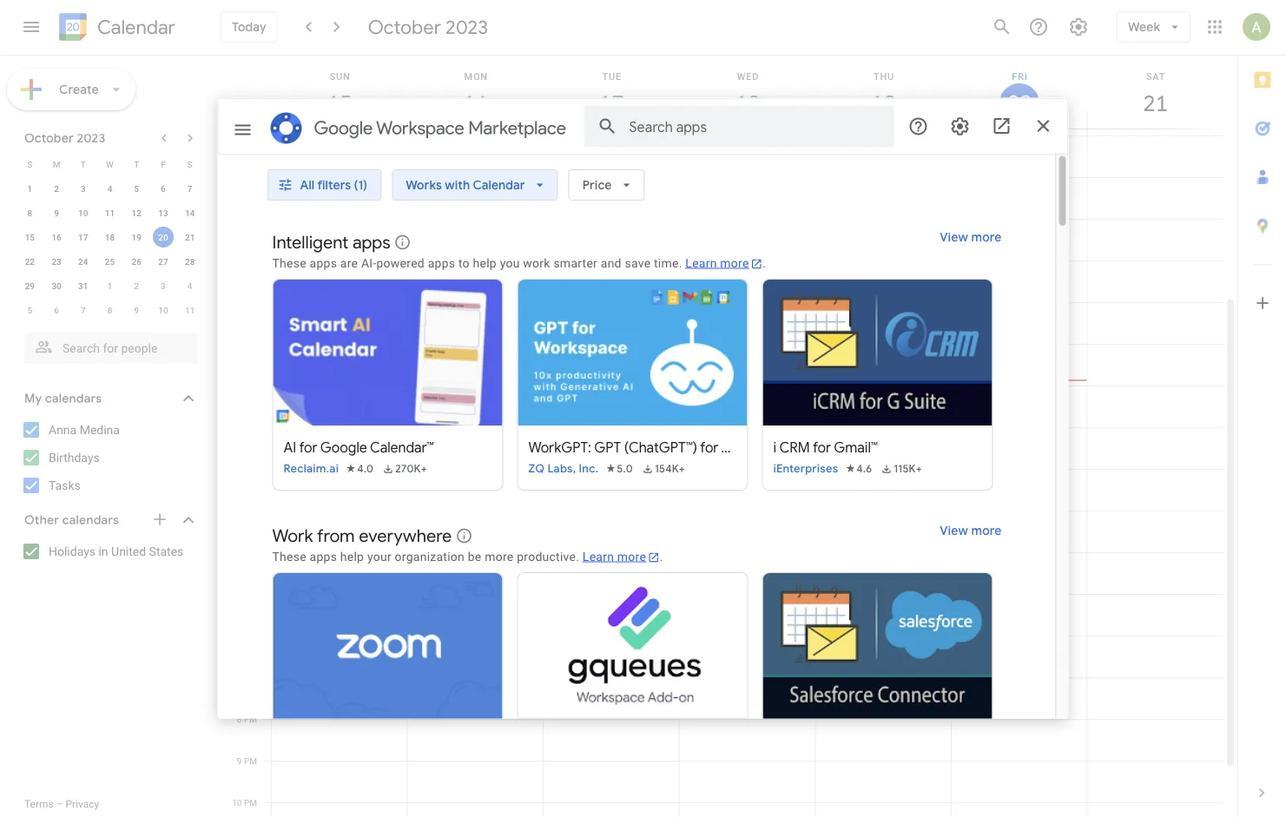 Task type: locate. For each thing, give the bounding box(es) containing it.
17 element
[[73, 227, 94, 248]]

1 pm from the top
[[244, 714, 257, 724]]

row containing 5
[[17, 298, 203, 322]]

october
[[368, 15, 441, 39], [24, 130, 74, 146]]

0 vertical spatial 8
[[27, 208, 32, 218]]

1 horizontal spatial 9
[[134, 305, 139, 315]]

1 up november 8 element
[[107, 281, 112, 291]]

2 horizontal spatial 10
[[232, 797, 242, 808]]

11 for 11 element
[[105, 208, 115, 218]]

1 horizontal spatial 3
[[161, 281, 166, 291]]

2 row from the top
[[17, 176, 203, 201]]

my calendars
[[24, 391, 102, 406]]

3 up '10' element
[[81, 183, 86, 194]]

pm down the 9 pm
[[244, 797, 257, 808]]

0 horizontal spatial 6
[[54, 305, 59, 315]]

0 vertical spatial 9
[[54, 208, 59, 218]]

2 pm from the top
[[244, 756, 257, 766]]

2 horizontal spatial 9
[[237, 756, 242, 766]]

4 row from the top
[[17, 225, 203, 249]]

8 for november 8 element
[[107, 305, 112, 315]]

2023
[[446, 15, 488, 39], [77, 130, 105, 146]]

2 down m
[[54, 183, 59, 194]]

2 vertical spatial 6
[[54, 305, 59, 315]]

t
[[81, 159, 86, 169], [134, 159, 139, 169]]

am
[[244, 130, 257, 141]]

1 horizontal spatial 2023
[[446, 15, 488, 39]]

october 2023
[[368, 15, 488, 39], [24, 130, 105, 146]]

s right f
[[187, 159, 193, 169]]

27 element
[[153, 251, 174, 272]]

row group
[[17, 176, 203, 322]]

1 horizontal spatial s
[[187, 159, 193, 169]]

0 vertical spatial 11
[[105, 208, 115, 218]]

row
[[17, 152, 203, 176], [17, 176, 203, 201], [17, 201, 203, 225], [17, 225, 203, 249], [17, 249, 203, 274], [17, 274, 203, 298], [17, 298, 203, 322]]

2 up november 9 element
[[134, 281, 139, 291]]

0 horizontal spatial 9
[[54, 208, 59, 218]]

0 horizontal spatial 10
[[78, 208, 88, 218]]

3 row from the top
[[17, 201, 203, 225]]

1 row from the top
[[17, 152, 203, 176]]

row up 11 element
[[17, 152, 203, 176]]

14 element
[[179, 202, 200, 223]]

0 vertical spatial 2
[[54, 183, 59, 194]]

row down 11 element
[[17, 225, 203, 249]]

medina
[[80, 423, 120, 437]]

7 row from the top
[[17, 298, 203, 322]]

12 element
[[126, 202, 147, 223]]

1 t from the left
[[81, 159, 86, 169]]

8 up the 9 pm
[[237, 714, 242, 724]]

row down w on the left top of the page
[[17, 176, 203, 201]]

1 horizontal spatial t
[[134, 159, 139, 169]]

1 horizontal spatial 5
[[134, 183, 139, 194]]

21
[[185, 232, 195, 242]]

1 vertical spatial 6
[[161, 183, 166, 194]]

10 down the 9 pm
[[232, 797, 242, 808]]

1 horizontal spatial 1
[[107, 281, 112, 291]]

30
[[52, 281, 61, 291]]

0 horizontal spatial 4
[[107, 183, 112, 194]]

0 vertical spatial 10
[[78, 208, 88, 218]]

11 inside 11 element
[[105, 208, 115, 218]]

privacy link
[[66, 798, 99, 810]]

30 element
[[46, 275, 67, 296]]

pm down 8 pm
[[244, 756, 257, 766]]

tab list
[[1239, 56, 1286, 769]]

1 vertical spatial 8
[[107, 305, 112, 315]]

6 down f
[[161, 183, 166, 194]]

1 horizontal spatial 7
[[187, 183, 192, 194]]

my calendars list
[[3, 416, 215, 499]]

0 horizontal spatial 8
[[27, 208, 32, 218]]

10 for november 10 element
[[158, 305, 168, 315]]

10 down november 3 element at the left
[[158, 305, 168, 315]]

1 vertical spatial october 2023
[[24, 130, 105, 146]]

calendars
[[45, 391, 102, 406], [62, 512, 119, 528]]

9
[[54, 208, 59, 218], [134, 305, 139, 315], [237, 756, 242, 766]]

1 horizontal spatial 6
[[161, 183, 166, 194]]

10 element
[[73, 202, 94, 223]]

1 up 15 'element'
[[27, 183, 32, 194]]

4
[[107, 183, 112, 194], [187, 281, 192, 291]]

2 vertical spatial pm
[[244, 797, 257, 808]]

main drawer image
[[21, 17, 42, 37]]

6 row from the top
[[17, 274, 203, 298]]

s
[[27, 159, 32, 169], [187, 159, 193, 169]]

1 horizontal spatial october
[[368, 15, 441, 39]]

october 2023 grid
[[17, 152, 203, 322]]

0 vertical spatial 6
[[237, 130, 242, 141]]

grid
[[222, 56, 1238, 818]]

1 vertical spatial 3
[[161, 281, 166, 291]]

anna
[[49, 423, 77, 437]]

10 for '10' element
[[78, 208, 88, 218]]

0 horizontal spatial 3
[[81, 183, 86, 194]]

6 column header from the left
[[951, 56, 1088, 129]]

1 horizontal spatial 2
[[134, 281, 139, 291]]

2 horizontal spatial 8
[[237, 714, 242, 724]]

calendars up anna medina
[[45, 391, 102, 406]]

9 up 16 element
[[54, 208, 59, 218]]

10
[[78, 208, 88, 218], [158, 305, 168, 315], [232, 797, 242, 808]]

8 inside november 8 element
[[107, 305, 112, 315]]

10 inside grid
[[232, 797, 242, 808]]

9 down november 2 element
[[134, 305, 139, 315]]

10 inside november 10 element
[[158, 305, 168, 315]]

5
[[134, 183, 139, 194], [27, 305, 32, 315]]

1 vertical spatial 9
[[134, 305, 139, 315]]

6
[[237, 130, 242, 141], [161, 183, 166, 194], [54, 305, 59, 315]]

8 down november 1 element
[[107, 305, 112, 315]]

11 down november 4 element
[[185, 305, 195, 315]]

16 element
[[46, 227, 67, 248]]

other calendars
[[24, 512, 119, 528]]

november 4 element
[[179, 275, 200, 296]]

1 vertical spatial 11
[[185, 305, 195, 315]]

2 horizontal spatial 6
[[237, 130, 242, 141]]

terms
[[24, 798, 54, 810]]

–
[[56, 798, 63, 810]]

2 vertical spatial 8
[[237, 714, 242, 724]]

calendar element
[[56, 10, 175, 48]]

07
[[247, 115, 257, 125]]

7 down 31 element
[[81, 305, 86, 315]]

1 vertical spatial calendars
[[62, 512, 119, 528]]

1 vertical spatial 1
[[107, 281, 112, 291]]

5 up the 12 element
[[134, 183, 139, 194]]

None search field
[[0, 326, 215, 364]]

in
[[99, 544, 108, 558]]

5 down 29 "element"
[[27, 305, 32, 315]]

2
[[54, 183, 59, 194], [134, 281, 139, 291]]

6 am
[[237, 130, 257, 141]]

19
[[132, 232, 141, 242]]

3
[[81, 183, 86, 194], [161, 281, 166, 291]]

6 inside "element"
[[54, 305, 59, 315]]

26 element
[[126, 251, 147, 272]]

column header
[[271, 56, 408, 129], [407, 56, 544, 129], [543, 56, 680, 129], [679, 56, 816, 129], [815, 56, 952, 129], [951, 56, 1088, 129], [1087, 56, 1224, 129]]

my
[[24, 391, 42, 406]]

8 inside grid
[[237, 714, 242, 724]]

1 horizontal spatial 8
[[107, 305, 112, 315]]

pm for 8 pm
[[244, 714, 257, 724]]

24 element
[[73, 251, 94, 272]]

tasks
[[49, 478, 81, 492]]

0 horizontal spatial 11
[[105, 208, 115, 218]]

1 vertical spatial 2023
[[77, 130, 105, 146]]

1 horizontal spatial 11
[[185, 305, 195, 315]]

3 pm from the top
[[244, 797, 257, 808]]

1 vertical spatial 5
[[27, 305, 32, 315]]

0 vertical spatial october
[[368, 15, 441, 39]]

13
[[158, 208, 168, 218]]

1 vertical spatial october
[[24, 130, 74, 146]]

calendars for my calendars
[[45, 391, 102, 406]]

4 up 11 element
[[107, 183, 112, 194]]

row up november 8 element
[[17, 274, 203, 298]]

november 10 element
[[153, 300, 174, 320]]

8 up 15 'element'
[[27, 208, 32, 218]]

t left w on the left top of the page
[[81, 159, 86, 169]]

18 element
[[99, 227, 120, 248]]

1 vertical spatial pm
[[244, 756, 257, 766]]

0 horizontal spatial s
[[27, 159, 32, 169]]

m
[[53, 159, 60, 169]]

10 up 17
[[78, 208, 88, 218]]

6 for 'november 6' "element"
[[54, 305, 59, 315]]

1 vertical spatial 4
[[187, 281, 192, 291]]

0 vertical spatial 7
[[187, 183, 192, 194]]

pm up the 9 pm
[[244, 714, 257, 724]]

calendars up in
[[62, 512, 119, 528]]

10 for 10 pm
[[232, 797, 242, 808]]

0 vertical spatial 3
[[81, 183, 86, 194]]

other
[[24, 512, 59, 528]]

11 inside november 11 element
[[185, 305, 195, 315]]

s left m
[[27, 159, 32, 169]]

0 horizontal spatial 2023
[[77, 130, 105, 146]]

6 down 30 'element'
[[54, 305, 59, 315]]

row up 18 element
[[17, 201, 203, 225]]

row down november 1 element
[[17, 298, 203, 322]]

anna medina
[[49, 423, 120, 437]]

1 horizontal spatial october 2023
[[368, 15, 488, 39]]

21 element
[[179, 227, 200, 248]]

0 horizontal spatial t
[[81, 159, 86, 169]]

t left f
[[134, 159, 139, 169]]

11
[[105, 208, 115, 218], [185, 305, 195, 315]]

6 inside grid
[[237, 130, 242, 141]]

9 up 10 pm
[[237, 756, 242, 766]]

12
[[132, 208, 141, 218]]

november 9 element
[[126, 300, 147, 320]]

pm
[[244, 714, 257, 724], [244, 756, 257, 766], [244, 797, 257, 808]]

1 vertical spatial 10
[[158, 305, 168, 315]]

row containing s
[[17, 152, 203, 176]]

7
[[187, 183, 192, 194], [81, 305, 86, 315]]

0 vertical spatial pm
[[244, 714, 257, 724]]

november 6 element
[[46, 300, 67, 320]]

2 vertical spatial 9
[[237, 756, 242, 766]]

gmt-07
[[227, 115, 257, 125]]

row up november 1 element
[[17, 249, 203, 274]]

6 left "am"
[[237, 130, 242, 141]]

1 vertical spatial 2
[[134, 281, 139, 291]]

7 up 14 element
[[187, 183, 192, 194]]

0 vertical spatial 2023
[[446, 15, 488, 39]]

1
[[27, 183, 32, 194], [107, 281, 112, 291]]

18
[[105, 232, 115, 242]]

4 up november 11 element
[[187, 281, 192, 291]]

2 vertical spatial 10
[[232, 797, 242, 808]]

3 down 27 element
[[161, 281, 166, 291]]

25 element
[[99, 251, 120, 272]]

14
[[185, 208, 195, 218]]

0 horizontal spatial 7
[[81, 305, 86, 315]]

today button
[[221, 11, 278, 43]]

26
[[132, 256, 141, 267]]

0 vertical spatial calendars
[[45, 391, 102, 406]]

10 inside '10' element
[[78, 208, 88, 218]]

11 up 18
[[105, 208, 115, 218]]

w
[[106, 159, 114, 169]]

0 vertical spatial 1
[[27, 183, 32, 194]]

0 horizontal spatial 5
[[27, 305, 32, 315]]

8
[[27, 208, 32, 218], [107, 305, 112, 315], [237, 714, 242, 724]]

2 inside november 2 element
[[134, 281, 139, 291]]

5 row from the top
[[17, 249, 203, 274]]

23 element
[[46, 251, 67, 272]]

31 element
[[73, 275, 94, 296]]

3 column header from the left
[[543, 56, 680, 129]]

9 for 9 pm
[[237, 756, 242, 766]]

1 horizontal spatial 10
[[158, 305, 168, 315]]



Task type: vqa. For each thing, say whether or not it's contained in the screenshot.


Task type: describe. For each thing, give the bounding box(es) containing it.
0 vertical spatial 5
[[134, 183, 139, 194]]

my calendars button
[[3, 385, 215, 413]]

row containing 15
[[17, 225, 203, 249]]

1 inside november 1 element
[[107, 281, 112, 291]]

8 pm
[[237, 714, 257, 724]]

terms – privacy
[[24, 798, 99, 810]]

3 inside november 3 element
[[161, 281, 166, 291]]

row containing 22
[[17, 249, 203, 274]]

0 horizontal spatial october
[[24, 130, 74, 146]]

20 cell
[[150, 225, 177, 249]]

9 pm
[[237, 756, 257, 766]]

24
[[78, 256, 88, 267]]

november 5 element
[[19, 300, 40, 320]]

9 for november 9 element
[[134, 305, 139, 315]]

terms link
[[24, 798, 54, 810]]

16
[[52, 232, 61, 242]]

1 column header from the left
[[271, 56, 408, 129]]

1 horizontal spatial 4
[[187, 281, 192, 291]]

calendar heading
[[94, 15, 175, 40]]

28 element
[[179, 251, 200, 272]]

7 column header from the left
[[1087, 56, 1224, 129]]

15
[[25, 232, 35, 242]]

13 element
[[153, 202, 174, 223]]

2 s from the left
[[187, 159, 193, 169]]

calendars for other calendars
[[62, 512, 119, 528]]

0 horizontal spatial october 2023
[[24, 130, 105, 146]]

holidays in united states
[[49, 544, 184, 558]]

row containing 8
[[17, 201, 203, 225]]

1 vertical spatial 7
[[81, 305, 86, 315]]

november 2 element
[[126, 275, 147, 296]]

29 element
[[19, 275, 40, 296]]

pm for 10 pm
[[244, 797, 257, 808]]

today
[[232, 19, 266, 35]]

15 element
[[19, 227, 40, 248]]

22
[[25, 256, 35, 267]]

gmt-
[[227, 115, 247, 125]]

8 for 8 pm
[[237, 714, 242, 724]]

31
[[78, 281, 88, 291]]

20, today element
[[153, 227, 174, 248]]

0 vertical spatial october 2023
[[368, 15, 488, 39]]

17
[[78, 232, 88, 242]]

privacy
[[66, 798, 99, 810]]

28
[[185, 256, 195, 267]]

row containing 29
[[17, 274, 203, 298]]

pm for 9 pm
[[244, 756, 257, 766]]

20
[[158, 232, 168, 242]]

1 s from the left
[[27, 159, 32, 169]]

5 column header from the left
[[815, 56, 952, 129]]

calendar
[[97, 15, 175, 40]]

f
[[161, 159, 166, 169]]

25
[[105, 256, 115, 267]]

row group containing 1
[[17, 176, 203, 322]]

19 element
[[126, 227, 147, 248]]

2 t from the left
[[134, 159, 139, 169]]

0 horizontal spatial 1
[[27, 183, 32, 194]]

4 column header from the left
[[679, 56, 816, 129]]

holidays
[[49, 544, 96, 558]]

grid containing gmt-07
[[222, 56, 1238, 818]]

10 pm
[[232, 797, 257, 808]]

other calendars button
[[3, 506, 215, 534]]

22 element
[[19, 251, 40, 272]]

11 element
[[99, 202, 120, 223]]

23
[[52, 256, 61, 267]]

0 vertical spatial 4
[[107, 183, 112, 194]]

29
[[25, 281, 35, 291]]

row containing 1
[[17, 176, 203, 201]]

november 3 element
[[153, 275, 174, 296]]

27
[[158, 256, 168, 267]]

november 1 element
[[99, 275, 120, 296]]

november 7 element
[[73, 300, 94, 320]]

0 horizontal spatial 2
[[54, 183, 59, 194]]

states
[[149, 544, 184, 558]]

november 11 element
[[179, 300, 200, 320]]

11 for november 11 element
[[185, 305, 195, 315]]

united
[[111, 544, 146, 558]]

birthdays
[[49, 450, 100, 465]]

2 column header from the left
[[407, 56, 544, 129]]

6 for 6 am
[[237, 130, 242, 141]]

november 8 element
[[99, 300, 120, 320]]



